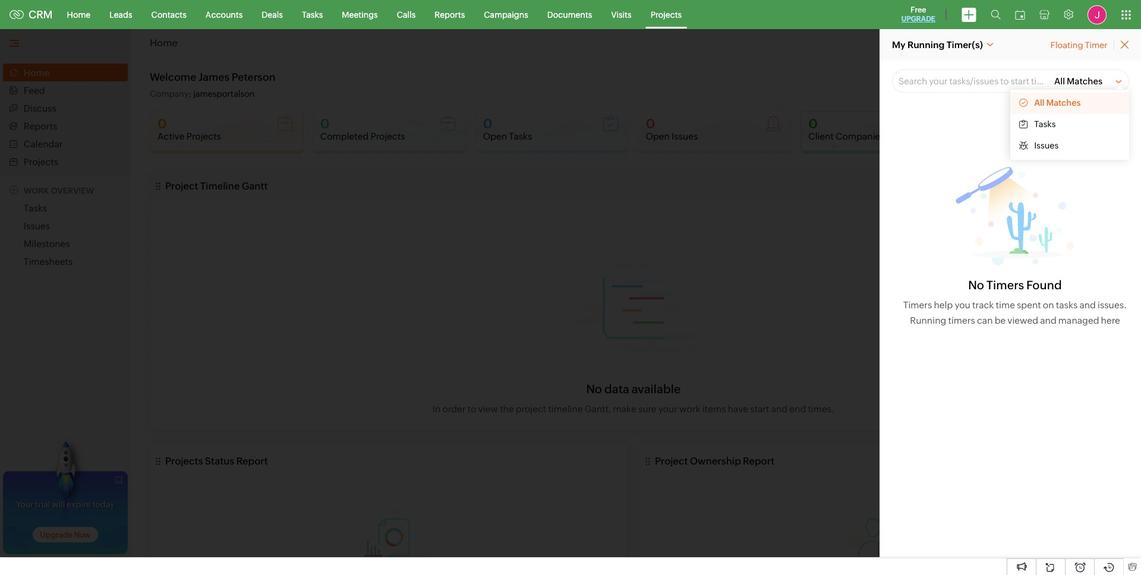 Task type: describe. For each thing, give the bounding box(es) containing it.
campaigns link
[[475, 0, 538, 29]]

contacts link
[[142, 0, 196, 29]]

profile image
[[1088, 5, 1107, 24]]

home
[[67, 10, 90, 19]]

calendar image
[[1016, 10, 1026, 19]]

profile element
[[1081, 0, 1114, 29]]

projects
[[651, 10, 682, 19]]

projects link
[[641, 0, 692, 29]]

leads
[[109, 10, 132, 19]]

create menu image
[[962, 7, 977, 22]]

home link
[[57, 0, 100, 29]]

free upgrade
[[902, 5, 936, 23]]

tasks link
[[292, 0, 333, 29]]

search image
[[991, 10, 1001, 20]]



Task type: vqa. For each thing, say whether or not it's contained in the screenshot.
Create Menu icon
yes



Task type: locate. For each thing, give the bounding box(es) containing it.
documents
[[548, 10, 592, 19]]

calls link
[[388, 0, 425, 29]]

deals
[[262, 10, 283, 19]]

accounts link
[[196, 0, 252, 29]]

leads link
[[100, 0, 142, 29]]

accounts
[[206, 10, 243, 19]]

contacts
[[151, 10, 187, 19]]

deals link
[[252, 0, 292, 29]]

documents link
[[538, 0, 602, 29]]

create menu element
[[955, 0, 984, 29]]

search element
[[984, 0, 1008, 29]]

free
[[911, 5, 927, 14]]

visits link
[[602, 0, 641, 29]]

visits
[[611, 10, 632, 19]]

reports link
[[425, 0, 475, 29]]

meetings
[[342, 10, 378, 19]]

campaigns
[[484, 10, 528, 19]]

meetings link
[[333, 0, 388, 29]]

crm link
[[10, 8, 53, 21]]

upgrade
[[902, 15, 936, 23]]

calls
[[397, 10, 416, 19]]

reports
[[435, 10, 465, 19]]

tasks
[[302, 10, 323, 19]]

crm
[[29, 8, 53, 21]]



